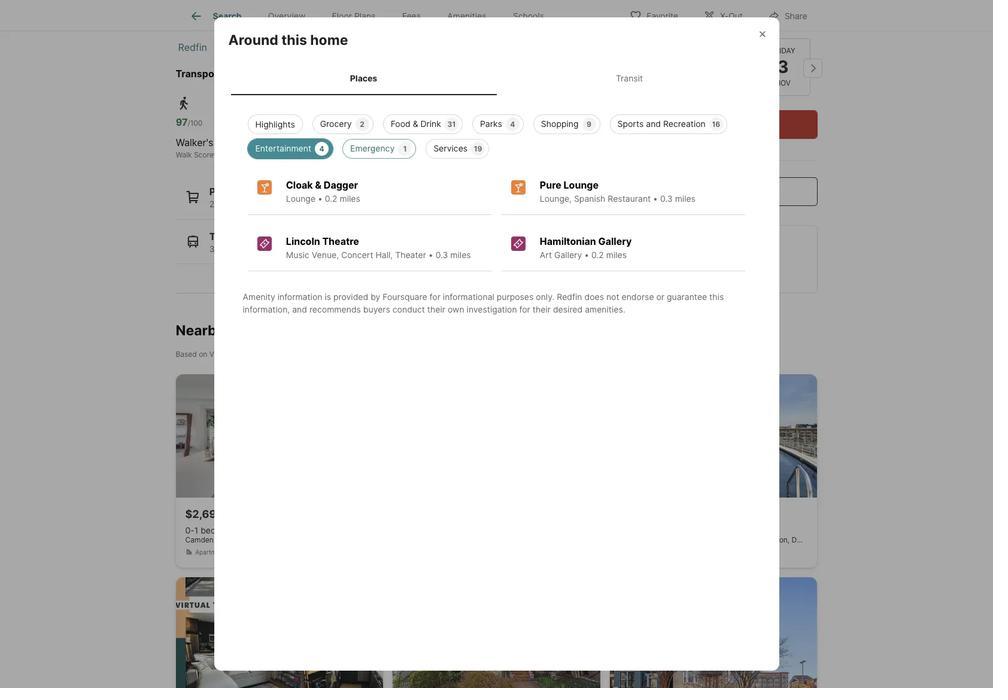 Task type: vqa. For each thing, say whether or not it's contained in the screenshot.
Nearby at the left top of the page
yes



Task type: locate. For each thing, give the bounding box(es) containing it.
walker's
[[176, 137, 213, 149]]

lounge down cloak
[[286, 194, 316, 204]]

places inside places 2 groceries, 27 restaurants, 4 parks
[[209, 186, 241, 198]]

0 vertical spatial view
[[229, 5, 263, 22]]

0 horizontal spatial redfin
[[178, 41, 207, 53]]

1 vertical spatial transit
[[292, 150, 316, 159]]

tour right out
[[745, 7, 760, 16]]

1 vertical spatial around
[[228, 32, 278, 48]]

their left own
[[427, 304, 446, 315]]

photo of 1340 fairmont st nw #23, washington, dc 20009 image
[[610, 577, 818, 688]]

pure lounge lounge, spanish restaurant • 0.3 miles
[[540, 179, 696, 204]]

® inside very bikeable bike score ®
[[438, 150, 443, 159]]

0 horizontal spatial 81
[[292, 116, 303, 128]]

1 vertical spatial 0.2
[[592, 250, 604, 260]]

and right 'sports'
[[646, 119, 661, 129]]

overview tab
[[255, 2, 319, 31]]

® inside excellent transit transit score ®
[[337, 150, 342, 159]]

purposes
[[497, 292, 534, 302]]

view
[[229, 5, 263, 22], [271, 68, 295, 80], [209, 350, 226, 359]]

tour
[[745, 7, 760, 16], [737, 119, 756, 131]]

0 vertical spatial lounge
[[564, 179, 599, 191]]

redfin up 'desired' on the top of the page
[[557, 292, 582, 302]]

1 inside around this home dialog
[[404, 144, 407, 153]]

& inside the cloak & dagger lounge • 0.2 miles
[[315, 179, 322, 191]]

places for places
[[350, 73, 377, 83]]

0 horizontal spatial 14
[[228, 350, 236, 359]]

81 /100 up very
[[402, 116, 428, 128]]

0 horizontal spatial around
[[176, 5, 226, 22]]

1 vertical spatial gallery
[[555, 250, 582, 260]]

around up near
[[228, 32, 278, 48]]

1 vertical spatial 4
[[319, 144, 324, 153]]

self guided tour
[[704, 7, 760, 16]]

1 horizontal spatial ®
[[337, 150, 342, 159]]

2 81 /100 from the left
[[402, 116, 428, 128]]

® down bikeable
[[438, 150, 443, 159]]

& right cloak
[[315, 179, 322, 191]]

guarantee
[[667, 292, 707, 302]]

59,
[[310, 243, 322, 254]]

0 vertical spatial &
[[413, 119, 418, 129]]

0.2 inside the cloak & dagger lounge • 0.2 miles
[[325, 194, 338, 204]]

0 horizontal spatial ®
[[214, 150, 218, 159]]

81
[[292, 116, 303, 128], [402, 116, 413, 128]]

highlights
[[255, 119, 295, 129]]

list box
[[238, 110, 755, 159]]

1 ® from the left
[[214, 150, 218, 159]]

0 horizontal spatial washington,
[[288, 41, 344, 53]]

schedule tour button
[[630, 110, 818, 139]]

amenities
[[448, 11, 487, 21]]

1 horizontal spatial this
[[710, 292, 724, 302]]

score down excellent in the left top of the page
[[318, 150, 337, 159]]

1 horizontal spatial places
[[350, 73, 377, 83]]

1 horizontal spatial lounge
[[564, 179, 599, 191]]

14 down washington, dc
[[297, 68, 308, 80]]

0 horizontal spatial 0.2
[[325, 194, 338, 204]]

2 vertical spatial 4
[[320, 199, 326, 209]]

around inside dialog
[[228, 32, 278, 48]]

2 81 from the left
[[402, 116, 413, 128]]

dc left '20009'
[[792, 535, 802, 544]]

around
[[176, 5, 226, 22], [228, 32, 278, 48]]

for down purposes
[[520, 304, 531, 315]]

0 horizontal spatial &
[[315, 179, 322, 191]]

redfin inside 'amenity information is provided by foursquare for informational purposes only. redfin does not endorse or guarantee this information, and recommends buyers conduct their own investigation for their desired amenities.'
[[557, 292, 582, 302]]

or
[[657, 292, 665, 302]]

1 horizontal spatial washington,
[[748, 535, 790, 544]]

tab list containing places
[[228, 61, 765, 95]]

fees tab
[[389, 2, 434, 31]]

around up redfin link
[[176, 5, 226, 22]]

3 score from the left
[[418, 150, 438, 159]]

does
[[585, 292, 604, 302]]

2 vertical spatial view
[[209, 350, 226, 359]]

score right bike
[[418, 150, 438, 159]]

washington,
[[288, 41, 344, 53], [748, 535, 790, 544]]

1 horizontal spatial for
[[520, 304, 531, 315]]

1 horizontal spatial view
[[229, 5, 263, 22]]

81 up excellent in the left top of the page
[[292, 116, 303, 128]]

floor plans tab
[[319, 2, 389, 31]]

0 horizontal spatial gallery
[[555, 250, 582, 260]]

/100 for very
[[413, 119, 428, 128]]

2 up transit
[[360, 120, 365, 129]]

score for very
[[418, 150, 438, 159]]

transit inside excellent transit transit score ®
[[292, 150, 316, 159]]

transit
[[616, 73, 643, 83], [292, 150, 316, 159], [209, 230, 242, 242]]

around this home
[[228, 32, 348, 48]]

1 vertical spatial &
[[315, 179, 322, 191]]

® down transit
[[337, 150, 342, 159]]

4 for parks
[[510, 120, 515, 129]]

2 vertical spatial transit
[[209, 230, 242, 242]]

0.2 inside hamiltonian gallery art gallery • 0.2 miles
[[592, 250, 604, 260]]

places
[[350, 73, 377, 83], [209, 186, 241, 198]]

• inside lincoln theatre music venue, concert hall, theater • 0.3 miles
[[429, 250, 433, 260]]

16
[[712, 120, 721, 129]]

0 vertical spatial tab list
[[176, 0, 567, 31]]

lincoln
[[286, 235, 320, 247]]

walker's paradise walk score ®
[[176, 137, 255, 159]]

washington, inside button
[[748, 535, 790, 544]]

green,
[[421, 243, 447, 254]]

1 horizontal spatial 0.3
[[661, 194, 673, 204]]

1 horizontal spatial /100
[[303, 119, 318, 128]]

places tab
[[231, 63, 497, 93]]

4 left parks
[[320, 199, 326, 209]]

miles down dagger
[[340, 194, 360, 204]]

1 horizontal spatial 81 /100
[[402, 116, 428, 128]]

drink
[[421, 119, 441, 129]]

1 vertical spatial tour
[[737, 119, 756, 131]]

0 vertical spatial 1
[[404, 144, 407, 153]]

around this home element
[[228, 17, 363, 49]]

miles left h8,
[[451, 250, 471, 260]]

and inside 'amenity information is provided by foursquare for informational purposes only. redfin does not endorse or guarantee this information, and recommends buyers conduct their own investigation for their desired amenities.'
[[292, 304, 307, 315]]

floor plans
[[332, 11, 376, 21]]

tour right 16
[[737, 119, 756, 131]]

1 horizontal spatial 2
[[360, 120, 365, 129]]

1 81 from the left
[[292, 116, 303, 128]]

1 horizontal spatial around
[[228, 32, 278, 48]]

apartment
[[195, 548, 225, 556]]

0 horizontal spatial 1
[[194, 525, 198, 535]]

1 vertical spatial washington,
[[748, 535, 790, 544]]

2 horizontal spatial ®
[[438, 150, 443, 159]]

& right food
[[413, 119, 418, 129]]

1 vertical spatial 0.3
[[436, 250, 448, 260]]

1 horizontal spatial 0.2
[[592, 250, 604, 260]]

0 vertical spatial gallery
[[599, 235, 632, 247]]

0.3 inside lincoln theatre music venue, concert hall, theater • 0.3 miles
[[436, 250, 448, 260]]

transit down excellent in the left top of the page
[[292, 150, 316, 159]]

score inside excellent transit transit score ®
[[318, 150, 337, 159]]

3 /100 from the left
[[413, 119, 428, 128]]

0 vertical spatial dc
[[346, 41, 360, 53]]

0 vertical spatial this
[[282, 32, 307, 48]]

0 horizontal spatial dc
[[346, 41, 360, 53]]

2 inside around this home dialog
[[360, 120, 365, 129]]

beds
[[201, 525, 220, 535]]

around for around view 14
[[176, 5, 226, 22]]

• right theater on the left of the page
[[429, 250, 433, 260]]

places inside tab
[[350, 73, 377, 83]]

schools tab
[[500, 2, 558, 31]]

0.3 inside pure lounge lounge, spanish restaurant • 0.3 miles
[[661, 194, 673, 204]]

1 vertical spatial 1
[[194, 525, 198, 535]]

0 vertical spatial for
[[430, 292, 441, 302]]

services
[[434, 143, 468, 153]]

• right restaurant
[[653, 194, 658, 204]]

• left parks
[[318, 194, 323, 204]]

miles inside the cloak & dagger lounge • 0.2 miles
[[340, 194, 360, 204]]

places down washington, dc
[[350, 73, 377, 83]]

st
[[723, 535, 731, 544]]

1 vertical spatial dc
[[792, 535, 802, 544]]

4 right 'parks'
[[510, 120, 515, 129]]

4 down grocery
[[319, 144, 324, 153]]

photo of 2420 14th st nw, washington, dc 20009 image
[[610, 374, 818, 498]]

h8,
[[481, 243, 495, 254]]

0 vertical spatial 14
[[266, 5, 282, 22]]

4 for entertainment
[[319, 144, 324, 153]]

venue,
[[312, 250, 339, 260]]

1 /100 from the left
[[188, 119, 203, 128]]

transit inside transit 305, 325, 42, 43, 52, 54, 59, 63, 64, 90, 92, 96, d32, green, h2, h4, h8, s2, s9, w47, wp-am, yellow
[[209, 230, 242, 242]]

0.2 right "am,"
[[592, 250, 604, 260]]

their down only. on the right top
[[533, 304, 551, 315]]

81 up very
[[402, 116, 413, 128]]

1 horizontal spatial dc
[[792, 535, 802, 544]]

0 horizontal spatial lounge
[[286, 194, 316, 204]]

0.2 for &
[[325, 194, 338, 204]]

score inside "walker's paradise walk score ®"
[[194, 150, 214, 159]]

2 horizontal spatial 14
[[297, 68, 308, 80]]

2 left groceries, at top left
[[209, 199, 214, 209]]

excellent
[[292, 137, 333, 149]]

1 vertical spatial 2
[[209, 199, 214, 209]]

2 vertical spatial 14
[[228, 350, 236, 359]]

• right "am,"
[[585, 250, 589, 260]]

0 horizontal spatial 0.3
[[436, 250, 448, 260]]

1 score from the left
[[194, 150, 214, 159]]

guided
[[719, 7, 744, 16]]

transit up 'sports'
[[616, 73, 643, 83]]

gallery down hamiltonian
[[555, 250, 582, 260]]

miles inside pure lounge lounge, spanish restaurant • 0.3 miles
[[675, 194, 696, 204]]

miles inside hamiltonian gallery art gallery • 0.2 miles
[[607, 250, 627, 260]]

1 horizontal spatial 14
[[266, 5, 282, 22]]

/100 inside 97 /100
[[188, 119, 203, 128]]

based on view 14
[[176, 350, 236, 359]]

yellow
[[583, 243, 609, 254]]

1 horizontal spatial transit
[[292, 150, 316, 159]]

0 vertical spatial around
[[176, 5, 226, 22]]

2 horizontal spatial transit
[[616, 73, 643, 83]]

view right on
[[209, 350, 226, 359]]

very bikeable bike score ®
[[402, 137, 463, 159]]

transit up the '305,'
[[209, 230, 242, 242]]

14 down nearby rentals
[[228, 350, 236, 359]]

1 horizontal spatial score
[[318, 150, 337, 159]]

provided
[[334, 292, 368, 302]]

/100 right food
[[413, 119, 428, 128]]

1 vertical spatial tab list
[[228, 61, 765, 95]]

0 vertical spatial 0.3
[[661, 194, 673, 204]]

14 up around this home
[[266, 5, 282, 22]]

0 vertical spatial tour
[[745, 7, 760, 16]]

® inside "walker's paradise walk score ®"
[[214, 150, 218, 159]]

1 vertical spatial 14
[[297, 68, 308, 80]]

places up groceries, at top left
[[209, 186, 241, 198]]

0.2 down dagger
[[325, 194, 338, 204]]

x-out button
[[693, 3, 753, 27]]

floor
[[332, 11, 352, 21]]

out
[[729, 10, 743, 21]]

their
[[427, 304, 446, 315], [533, 304, 551, 315]]

2 /100 from the left
[[303, 119, 318, 128]]

gallery
[[599, 235, 632, 247], [555, 250, 582, 260]]

2 horizontal spatial /100
[[413, 119, 428, 128]]

buyers
[[363, 304, 390, 315]]

/100 up walker's
[[188, 119, 203, 128]]

/100 up excellent in the left top of the page
[[303, 119, 318, 128]]

1 vertical spatial redfin
[[557, 292, 582, 302]]

tab list
[[176, 0, 567, 31], [228, 61, 765, 95]]

score inside very bikeable bike score ®
[[418, 150, 438, 159]]

0 horizontal spatial transit
[[209, 230, 242, 242]]

2
[[360, 120, 365, 129], [209, 199, 214, 209]]

0 vertical spatial 0.2
[[325, 194, 338, 204]]

columbia link
[[226, 41, 269, 53]]

hamiltonian
[[540, 235, 596, 247]]

1 vertical spatial places
[[209, 186, 241, 198]]

amenities.
[[585, 304, 626, 315]]

• inside pure lounge lounge, spanish restaurant • 0.3 miles
[[653, 194, 658, 204]]

2 horizontal spatial view
[[271, 68, 295, 80]]

view right near
[[271, 68, 295, 80]]

1 horizontal spatial &
[[413, 119, 418, 129]]

1 horizontal spatial gallery
[[599, 235, 632, 247]]

gallery right "am,"
[[599, 235, 632, 247]]

redfin link
[[178, 41, 207, 53]]

miles left message
[[675, 194, 696, 204]]

1 vertical spatial this
[[710, 292, 724, 302]]

•
[[318, 194, 323, 204], [653, 194, 658, 204], [429, 250, 433, 260], [585, 250, 589, 260]]

0.3 left h2,
[[436, 250, 448, 260]]

score down walker's
[[194, 150, 214, 159]]

dc down floor plans tab
[[346, 41, 360, 53]]

0 vertical spatial places
[[350, 73, 377, 83]]

x-out
[[720, 10, 743, 21]]

1 horizontal spatial and
[[646, 119, 661, 129]]

• inside hamiltonian gallery art gallery • 0.2 miles
[[585, 250, 589, 260]]

0 horizontal spatial for
[[430, 292, 441, 302]]

this down 'overview' tab
[[282, 32, 307, 48]]

1 horizontal spatial their
[[533, 304, 551, 315]]

3 ® from the left
[[438, 150, 443, 159]]

view up columbia link
[[229, 5, 263, 22]]

restaurant
[[608, 194, 651, 204]]

2 score from the left
[[318, 150, 337, 159]]

entertainment
[[255, 143, 311, 153]]

transit inside tab
[[616, 73, 643, 83]]

transportation near view 14
[[176, 68, 308, 80]]

0 horizontal spatial this
[[282, 32, 307, 48]]

near
[[248, 68, 269, 80]]

1 vertical spatial and
[[292, 304, 307, 315]]

1 left beds
[[194, 525, 198, 535]]

0 vertical spatial 4
[[510, 120, 515, 129]]

around this home dialog
[[214, 17, 779, 671]]

miles up not
[[607, 250, 627, 260]]

1 horizontal spatial 1
[[404, 144, 407, 153]]

redfin up transportation
[[178, 41, 207, 53]]

2 horizontal spatial score
[[418, 150, 438, 159]]

0 horizontal spatial score
[[194, 150, 214, 159]]

0 horizontal spatial 81 /100
[[292, 116, 318, 128]]

| 2420 14th st nw, washington, dc 20009
[[682, 535, 827, 544]]

endorse
[[622, 292, 654, 302]]

/100
[[188, 119, 203, 128], [303, 119, 318, 128], [413, 119, 428, 128]]

14 for transportation near view 14
[[297, 68, 308, 80]]

shopping
[[541, 119, 579, 129]]

81 for excellent
[[292, 116, 303, 128]]

1 vertical spatial view
[[271, 68, 295, 80]]

®
[[214, 150, 218, 159], [337, 150, 342, 159], [438, 150, 443, 159]]

305,
[[209, 243, 227, 254]]

open today: 9:00 am-6:00 pm
[[641, 270, 779, 282]]

list box containing grocery
[[238, 110, 755, 159]]

® down paradise at the left of the page
[[214, 150, 218, 159]]

® for transit
[[337, 150, 342, 159]]

2420
[[687, 535, 704, 544]]

schedule
[[692, 119, 735, 131]]

1 horizontal spatial 81
[[402, 116, 413, 128]]

0.2
[[325, 194, 338, 204], [592, 250, 604, 260]]

tab list inside around this home dialog
[[228, 61, 765, 95]]

washington, dc
[[288, 41, 360, 53]]

and down information
[[292, 304, 307, 315]]

0 horizontal spatial 2
[[209, 199, 214, 209]]

0 vertical spatial transit
[[616, 73, 643, 83]]

0 horizontal spatial their
[[427, 304, 446, 315]]

by
[[371, 292, 381, 302]]

81 /100 up excellent in the left top of the page
[[292, 116, 318, 128]]

cloak
[[286, 179, 313, 191]]

1 vertical spatial lounge
[[286, 194, 316, 204]]

self guided tour list box
[[630, 0, 818, 26]]

90,
[[355, 243, 367, 254]]

nov
[[776, 79, 791, 88]]

1 horizontal spatial redfin
[[557, 292, 582, 302]]

lounge up "spanish"
[[564, 179, 599, 191]]

lincoln theatre music venue, concert hall, theater • 0.3 miles
[[286, 235, 471, 260]]

0 horizontal spatial view
[[209, 350, 226, 359]]

this inside 'amenity information is provided by foursquare for informational purposes only. redfin does not endorse or guarantee this information, and recommends buyers conduct their own investigation for their desired amenities.'
[[710, 292, 724, 302]]

0 horizontal spatial and
[[292, 304, 307, 315]]

$2,699+ 0-1 beds camden roosevelt
[[185, 508, 249, 544]]

for right the foursquare
[[430, 292, 441, 302]]

tour inside schedule tour button
[[737, 119, 756, 131]]

1 81 /100 from the left
[[292, 116, 318, 128]]

this down open today: 9:00 am-6:00 pm
[[710, 292, 724, 302]]

0 horizontal spatial places
[[209, 186, 241, 198]]

0 horizontal spatial /100
[[188, 119, 203, 128]]

self guided tour option
[[630, 0, 818, 26]]

2 ® from the left
[[337, 150, 342, 159]]

list box inside around this home dialog
[[238, 110, 755, 159]]

home
[[310, 32, 348, 48]]

0.3 left send
[[661, 194, 673, 204]]

0 vertical spatial 2
[[360, 120, 365, 129]]

1 down food
[[404, 144, 407, 153]]



Task type: describe. For each thing, give the bounding box(es) containing it.
nw,
[[733, 535, 746, 544]]

96,
[[385, 243, 397, 254]]

0.2 for gallery
[[592, 250, 604, 260]]

tab list containing search
[[176, 0, 567, 31]]

music
[[286, 250, 310, 260]]

friday 3 nov
[[771, 46, 796, 88]]

1 vertical spatial for
[[520, 304, 531, 315]]

on
[[199, 350, 207, 359]]

walk
[[176, 150, 192, 159]]

not
[[607, 292, 620, 302]]

54,
[[295, 243, 307, 254]]

photo of 1310 belmont st nw #1, washington, dc 20009 image
[[393, 577, 601, 688]]

31
[[448, 120, 456, 129]]

view for on
[[209, 350, 226, 359]]

favorite
[[647, 10, 678, 21]]

transit 305, 325, 42, 43, 52, 54, 59, 63, 64, 90, 92, 96, d32, green, h2, h4, h8, s2, s9, w47, wp-am, yellow
[[209, 230, 609, 254]]

next image
[[803, 59, 823, 78]]

0 vertical spatial and
[[646, 119, 661, 129]]

bike
[[402, 150, 416, 159]]

friday
[[771, 46, 796, 55]]

dagger
[[324, 179, 358, 191]]

tour inside self guided tour option
[[745, 7, 760, 16]]

send
[[690, 186, 714, 198]]

theatre
[[322, 235, 359, 247]]

nearby rentals
[[176, 322, 274, 339]]

recommends
[[310, 304, 361, 315]]

am,
[[565, 243, 581, 254]]

• inside the cloak & dagger lounge • 0.2 miles
[[318, 194, 323, 204]]

food & drink
[[391, 119, 441, 129]]

2 their from the left
[[533, 304, 551, 315]]

27
[[259, 199, 268, 209]]

based
[[176, 350, 197, 359]]

1 their from the left
[[427, 304, 446, 315]]

around for around this home
[[228, 32, 278, 48]]

recreation
[[664, 119, 706, 129]]

amenities tab
[[434, 2, 500, 31]]

informational
[[443, 292, 495, 302]]

81 for very
[[402, 116, 413, 128]]

grocery
[[320, 119, 352, 129]]

view for near
[[271, 68, 295, 80]]

columbia
[[226, 41, 269, 53]]

today:
[[668, 270, 696, 282]]

conduct
[[393, 304, 425, 315]]

sports
[[618, 119, 644, 129]]

dc inside button
[[792, 535, 802, 544]]

self
[[704, 7, 718, 16]]

score for walker's
[[194, 150, 214, 159]]

81 /100 for excellent
[[292, 116, 318, 128]]

14 for based on view 14
[[228, 350, 236, 359]]

parks
[[328, 199, 350, 209]]

20009
[[804, 535, 827, 544]]

information
[[278, 292, 322, 302]]

19
[[474, 144, 482, 153]]

& for drink
[[413, 119, 418, 129]]

transportation
[[176, 68, 246, 80]]

81 /100 for very
[[402, 116, 428, 128]]

® for paradise
[[214, 150, 218, 159]]

w47,
[[527, 243, 546, 254]]

s2,
[[497, 243, 510, 254]]

lounge inside pure lounge lounge, spanish restaurant • 0.3 miles
[[564, 179, 599, 191]]

4 inside places 2 groceries, 27 restaurants, 4 parks
[[320, 199, 326, 209]]

fees
[[402, 11, 421, 21]]

325,
[[230, 243, 247, 254]]

miles inside lincoln theatre music venue, concert hall, theater • 0.3 miles
[[451, 250, 471, 260]]

transit
[[336, 137, 365, 149]]

places for places 2 groceries, 27 restaurants, 4 parks
[[209, 186, 241, 198]]

2 inside places 2 groceries, 27 restaurants, 4 parks
[[209, 199, 214, 209]]

overview
[[268, 11, 306, 21]]

pure
[[540, 179, 562, 191]]

message
[[716, 186, 758, 198]]

1 inside $2,699+ 0-1 beds camden roosevelt
[[194, 525, 198, 535]]

|
[[682, 535, 685, 544]]

transit for transit
[[616, 73, 643, 83]]

rentals
[[228, 322, 274, 339]]

6:00
[[741, 270, 762, 282]]

/100 for excellent
[[303, 119, 318, 128]]

places 2 groceries, 27 restaurants, 4 parks
[[209, 186, 350, 209]]

& for dagger
[[315, 179, 322, 191]]

h2,
[[449, 243, 463, 254]]

send message button
[[630, 177, 818, 206]]

foursquare
[[383, 292, 427, 302]]

transit tab
[[497, 63, 763, 93]]

bikeable
[[425, 137, 463, 149]]

investigation
[[467, 304, 517, 315]]

spanish
[[574, 194, 606, 204]]

43,
[[265, 243, 278, 254]]

42,
[[250, 243, 262, 254]]

favorite button
[[620, 3, 689, 27]]

very
[[402, 137, 423, 149]]

0 vertical spatial washington,
[[288, 41, 344, 53]]

only.
[[536, 292, 555, 302]]

lounge,
[[540, 194, 572, 204]]

roosevelt
[[216, 535, 249, 544]]

lounge inside the cloak & dagger lounge • 0.2 miles
[[286, 194, 316, 204]]

paradise
[[216, 137, 255, 149]]

food
[[391, 119, 411, 129]]

theater
[[395, 250, 426, 260]]

97
[[176, 116, 188, 128]]

cloak & dagger lounge • 0.2 miles
[[286, 179, 360, 204]]

photo of 2101 16th st nw, washington, dc 20009 image
[[176, 374, 383, 498]]

9
[[587, 120, 592, 129]]

transit for transit 305, 325, 42, 43, 52, 54, 59, 63, 64, 90, 92, 96, d32, green, h2, h4, h8, s2, s9, w47, wp-am, yellow
[[209, 230, 242, 242]]

photo of 1441 euclid st nw #306, washington, dc 20009 image
[[176, 577, 383, 688]]

amenity
[[243, 292, 275, 302]]

3
[[778, 56, 789, 77]]

groceries,
[[217, 199, 256, 209]]

camden
[[185, 535, 214, 544]]

wp-
[[549, 243, 566, 254]]

0-
[[185, 525, 194, 535]]

hamiltonian gallery art gallery • 0.2 miles
[[540, 235, 632, 260]]

sports and recreation
[[618, 119, 706, 129]]

0 vertical spatial redfin
[[178, 41, 207, 53]]

63,
[[325, 243, 337, 254]]

score for excellent
[[318, 150, 337, 159]]

® for bikeable
[[438, 150, 443, 159]]

$2,699+
[[185, 508, 231, 520]]

x-
[[720, 10, 729, 21]]



